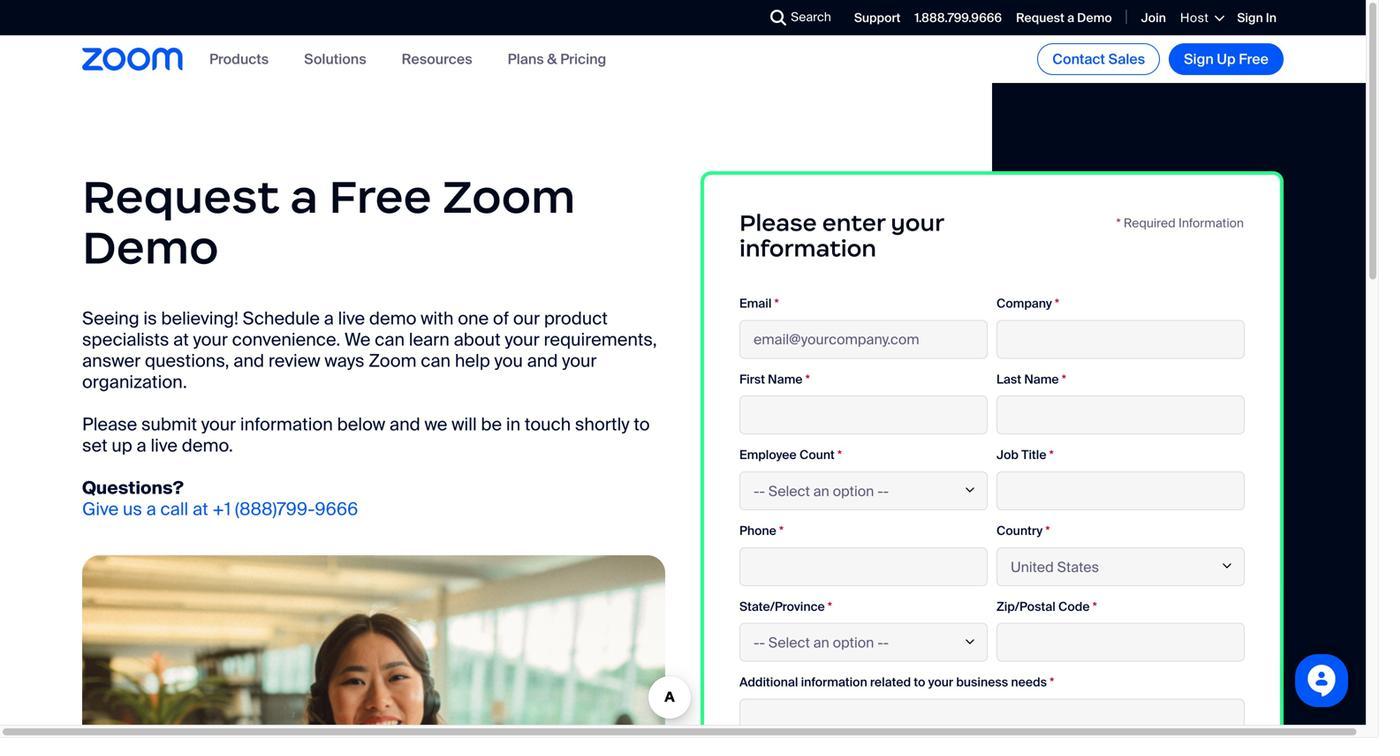 Task type: locate. For each thing, give the bounding box(es) containing it.
at inside questions? give us a call at +1 (888)799-9666
[[193, 499, 208, 521]]

demo inside request a free zoom demo
[[82, 219, 219, 277]]

and inside please submit your information below and we will be in touch shortly to set up a live demo.
[[390, 414, 420, 436]]

0 vertical spatial to
[[634, 414, 650, 436]]

request for request a demo
[[1017, 10, 1065, 26]]

1 horizontal spatial free
[[1239, 50, 1269, 69]]

1 horizontal spatial to
[[914, 675, 926, 691]]

1 horizontal spatial live
[[338, 308, 365, 330]]

give us a call at +1 (888)799-9666 link
[[82, 499, 358, 521]]

information inside the please enter your information
[[740, 234, 877, 263]]

0 horizontal spatial zoom
[[369, 350, 417, 373]]

company
[[997, 296, 1053, 312]]

title
[[1022, 447, 1047, 464]]

request inside request a free zoom demo
[[82, 168, 280, 226]]

1 horizontal spatial request
[[1017, 10, 1065, 26]]

1 vertical spatial zoom
[[369, 350, 417, 373]]

1 vertical spatial sign
[[1185, 50, 1214, 69]]

zip/postal code *
[[997, 599, 1098, 615]]

needs
[[1011, 675, 1047, 691]]

* right phone
[[780, 523, 784, 540]]

your inside the please enter your information
[[891, 209, 944, 237]]

0 vertical spatial sign
[[1238, 10, 1264, 26]]

and left we
[[390, 414, 420, 436]]

resources
[[402, 50, 473, 68]]

1 horizontal spatial zoom
[[443, 168, 576, 226]]

0 vertical spatial free
[[1239, 50, 1269, 69]]

zoom
[[443, 168, 576, 226], [369, 350, 417, 373]]

free inside request a free zoom demo
[[329, 168, 432, 226]]

sign in
[[1238, 10, 1277, 26]]

1 horizontal spatial demo
[[1078, 10, 1113, 26]]

employee count *
[[740, 447, 842, 464]]

email@yourcompany.com text field
[[740, 320, 988, 359]]

name right last
[[1025, 372, 1059, 388]]

please
[[740, 209, 817, 237], [82, 414, 137, 436]]

join
[[1142, 10, 1167, 26]]

0 horizontal spatial request
[[82, 168, 280, 226]]

to right shortly
[[634, 414, 650, 436]]

please down organization.
[[82, 414, 137, 436]]

search image
[[771, 10, 787, 26]]

1 vertical spatial please
[[82, 414, 137, 436]]

employee
[[740, 447, 797, 464]]

your
[[891, 209, 944, 237], [193, 329, 228, 352], [505, 329, 540, 352], [562, 350, 597, 373], [201, 414, 236, 436], [929, 675, 954, 691]]

please inside please submit your information below and we will be in touch shortly to set up a live demo.
[[82, 414, 137, 436]]

0 horizontal spatial name
[[768, 372, 803, 388]]

phone *
[[740, 523, 784, 540]]

1 horizontal spatial and
[[390, 414, 420, 436]]

believing!
[[161, 308, 239, 330]]

contact sales
[[1053, 50, 1146, 69]]

to inside please enter your information element
[[914, 675, 926, 691]]

search
[[791, 9, 832, 25]]

* right needs
[[1050, 675, 1055, 691]]

at
[[173, 329, 189, 352], [193, 499, 208, 521]]

1 vertical spatial to
[[914, 675, 926, 691]]

0 vertical spatial request
[[1017, 10, 1065, 26]]

can right we
[[375, 329, 405, 352]]

sign left in at the right
[[1238, 10, 1264, 26]]

to
[[634, 414, 650, 436], [914, 675, 926, 691]]

please submit your information below and we will be in touch shortly to set up a live demo.
[[82, 414, 650, 458]]

1 vertical spatial live
[[151, 435, 178, 458]]

enter
[[823, 209, 886, 237]]

host button
[[1181, 10, 1224, 26]]

live
[[338, 308, 365, 330], [151, 435, 178, 458]]

1 vertical spatial at
[[193, 499, 208, 521]]

demo up is
[[82, 219, 219, 277]]

0 horizontal spatial live
[[151, 435, 178, 458]]

at right is
[[173, 329, 189, 352]]

seeing is believing! schedule a live demo with one of our product specialists at your convenience. we can learn about your requirements, answer questions, and review ways zoom can help you and your organization.
[[82, 308, 657, 394]]

1 name from the left
[[768, 372, 803, 388]]

at left +1
[[193, 499, 208, 521]]

your right the submit
[[201, 414, 236, 436]]

sign in link
[[1238, 10, 1277, 26]]

0 horizontal spatial and
[[234, 350, 264, 373]]

sign left the up
[[1185, 50, 1214, 69]]

0 horizontal spatial to
[[634, 414, 650, 436]]

up
[[112, 435, 132, 458]]

1.888.799.9666
[[915, 10, 1002, 26]]

information inside please submit your information below and we will be in touch shortly to set up a live demo.
[[240, 414, 333, 436]]

please left enter
[[740, 209, 817, 237]]

job
[[997, 447, 1019, 464]]

your right about
[[505, 329, 540, 352]]

information up email *
[[740, 234, 877, 263]]

0 vertical spatial information
[[740, 234, 877, 263]]

0 horizontal spatial sign
[[1185, 50, 1214, 69]]

and left review
[[234, 350, 264, 373]]

free for a
[[329, 168, 432, 226]]

0 vertical spatial please
[[740, 209, 817, 237]]

None text field
[[997, 320, 1245, 359]]

your right enter
[[891, 209, 944, 237]]

email
[[740, 296, 772, 312]]

can left help
[[421, 350, 451, 373]]

0 vertical spatial at
[[173, 329, 189, 352]]

demo up contact sales
[[1078, 10, 1113, 26]]

1 vertical spatial request
[[82, 168, 280, 226]]

0 vertical spatial demo
[[1078, 10, 1113, 26]]

0 horizontal spatial please
[[82, 414, 137, 436]]

1 vertical spatial information
[[240, 414, 333, 436]]

1 horizontal spatial sign
[[1238, 10, 1264, 26]]

live inside "seeing is believing! schedule a live demo with one of our product specialists at your convenience. we can learn about your requirements, answer questions, and review ways zoom can help you and your organization."
[[338, 308, 365, 330]]

0 horizontal spatial free
[[329, 168, 432, 226]]

sign
[[1238, 10, 1264, 26], [1185, 50, 1214, 69]]

name for first
[[768, 372, 803, 388]]

live right up
[[151, 435, 178, 458]]

information for enter
[[740, 234, 877, 263]]

call
[[160, 499, 188, 521]]

* right count
[[838, 447, 842, 464]]

free
[[1239, 50, 1269, 69], [329, 168, 432, 226]]

please enter your information element
[[701, 171, 1284, 739]]

information left 'related'
[[801, 675, 868, 691]]

zip/postal
[[997, 599, 1056, 615]]

your inside please submit your information below and we will be in touch shortly to set up a live demo.
[[201, 414, 236, 436]]

1 horizontal spatial at
[[193, 499, 208, 521]]

company *
[[997, 296, 1060, 312]]

of
[[493, 308, 509, 330]]

1 vertical spatial demo
[[82, 219, 219, 277]]

live left demo
[[338, 308, 365, 330]]

demo.
[[182, 435, 233, 458]]

we
[[345, 329, 371, 352]]

demo
[[1078, 10, 1113, 26], [82, 219, 219, 277]]

* right company
[[1055, 296, 1060, 312]]

information
[[1179, 215, 1244, 232]]

a
[[1068, 10, 1075, 26], [290, 168, 318, 226], [324, 308, 334, 330], [137, 435, 146, 458], [146, 499, 156, 521]]

1 horizontal spatial please
[[740, 209, 817, 237]]

information for submit
[[240, 414, 333, 436]]

with
[[421, 308, 454, 330]]

1 horizontal spatial name
[[1025, 372, 1059, 388]]

please inside the please enter your information
[[740, 209, 817, 237]]

information
[[740, 234, 877, 263], [240, 414, 333, 436], [801, 675, 868, 691]]

sign for sign up free
[[1185, 50, 1214, 69]]

2 name from the left
[[1025, 372, 1059, 388]]

support link
[[855, 10, 901, 26]]

and right you
[[527, 350, 558, 373]]

* left required
[[1117, 215, 1121, 232]]

1 vertical spatial free
[[329, 168, 432, 226]]

0 horizontal spatial at
[[173, 329, 189, 352]]

free for up
[[1239, 50, 1269, 69]]

products
[[209, 50, 269, 68]]

and
[[234, 350, 264, 373], [527, 350, 558, 373], [390, 414, 420, 436]]

name right first
[[768, 372, 803, 388]]

help
[[455, 350, 490, 373]]

email *
[[740, 296, 779, 312]]

convenience.
[[232, 329, 340, 352]]

search image
[[771, 10, 787, 26]]

1 horizontal spatial can
[[421, 350, 451, 373]]

state/province *
[[740, 599, 833, 615]]

in
[[1267, 10, 1277, 26]]

to right 'related'
[[914, 675, 926, 691]]

None text field
[[740, 396, 988, 435], [997, 396, 1245, 435], [997, 472, 1245, 511], [740, 548, 988, 587], [997, 624, 1245, 663], [740, 396, 988, 435], [997, 396, 1245, 435], [997, 472, 1245, 511], [740, 548, 988, 587], [997, 624, 1245, 663]]

sign up free
[[1185, 50, 1269, 69]]

business
[[957, 675, 1009, 691]]

0 horizontal spatial demo
[[82, 219, 219, 277]]

* right country
[[1046, 523, 1051, 540]]

product
[[544, 308, 608, 330]]

a inside "seeing is believing! schedule a live demo with one of our product specialists at your convenience. we can learn about your requirements, answer questions, and review ways zoom can help you and your organization."
[[324, 308, 334, 330]]

0 vertical spatial zoom
[[443, 168, 576, 226]]

zoom inside "seeing is believing! schedule a live demo with one of our product specialists at your convenience. we can learn about your requirements, answer questions, and review ways zoom can help you and your organization."
[[369, 350, 417, 373]]

request a demo
[[1017, 10, 1113, 26]]

* right email
[[775, 296, 779, 312]]

* right "state/province"
[[828, 599, 833, 615]]

information down review
[[240, 414, 333, 436]]

host
[[1181, 10, 1209, 26]]

none text field inside please enter your information element
[[997, 320, 1245, 359]]

specialists
[[82, 329, 169, 352]]

request
[[1017, 10, 1065, 26], [82, 168, 280, 226]]

demo
[[369, 308, 417, 330]]

0 vertical spatial live
[[338, 308, 365, 330]]

* right title
[[1050, 447, 1054, 464]]



Task type: describe. For each thing, give the bounding box(es) containing it.
resources button
[[402, 50, 473, 68]]

sign up free link
[[1170, 43, 1284, 75]]

below
[[337, 414, 386, 436]]

&
[[547, 50, 557, 68]]

a inside questions? give us a call at +1 (888)799-9666
[[146, 499, 156, 521]]

* right code
[[1093, 599, 1098, 615]]

a inside request a free zoom demo
[[290, 168, 318, 226]]

us
[[123, 499, 142, 521]]

seeing
[[82, 308, 139, 330]]

code
[[1059, 599, 1090, 615]]

+1
[[212, 499, 231, 521]]

plans
[[508, 50, 544, 68]]

review
[[269, 350, 321, 373]]

requirements,
[[544, 329, 657, 352]]

country
[[997, 523, 1043, 540]]

you
[[495, 350, 523, 373]]

phone
[[740, 523, 777, 540]]

set
[[82, 435, 108, 458]]

please for please enter your information
[[740, 209, 817, 237]]

zoom inside request a free zoom demo
[[443, 168, 576, 226]]

ways
[[325, 350, 365, 373]]

count
[[800, 447, 835, 464]]

our
[[513, 308, 540, 330]]

we
[[425, 414, 448, 436]]

support
[[855, 10, 901, 26]]

solutions
[[304, 50, 366, 68]]

at inside "seeing is believing! schedule a live demo with one of our product specialists at your convenience. we can learn about your requirements, answer questions, and review ways zoom can help you and your organization."
[[173, 329, 189, 352]]

additional
[[740, 675, 798, 691]]

last
[[997, 372, 1022, 388]]

up
[[1217, 50, 1236, 69]]

give
[[82, 499, 119, 521]]

your right is
[[193, 329, 228, 352]]

job title *
[[997, 447, 1054, 464]]

organization.
[[82, 371, 187, 394]]

your down product
[[562, 350, 597, 373]]

is
[[144, 308, 157, 330]]

zoom logo image
[[82, 48, 183, 71]]

0 horizontal spatial can
[[375, 329, 405, 352]]

answer
[[82, 350, 141, 373]]

questions?
[[82, 477, 184, 500]]

in
[[506, 414, 521, 436]]

request a demo link
[[1017, 10, 1113, 26]]

submit
[[141, 414, 197, 436]]

required
[[1124, 215, 1176, 232]]

join link
[[1142, 10, 1167, 26]]

request for request a free zoom demo
[[82, 168, 280, 226]]

to inside please submit your information below and we will be in touch shortly to set up a live demo.
[[634, 414, 650, 436]]

country *
[[997, 523, 1051, 540]]

state/province
[[740, 599, 825, 615]]

* right last
[[1062, 372, 1067, 388]]

name for last
[[1025, 372, 1059, 388]]

first
[[740, 372, 765, 388]]

products button
[[209, 50, 269, 68]]

a inside please submit your information below and we will be in touch shortly to set up a live demo.
[[137, 435, 146, 458]]

questions,
[[145, 350, 229, 373]]

related
[[871, 675, 911, 691]]

live inside please submit your information below and we will be in touch shortly to set up a live demo.
[[151, 435, 178, 458]]

one
[[458, 308, 489, 330]]

2 vertical spatial information
[[801, 675, 868, 691]]

contact
[[1053, 50, 1106, 69]]

please enter your information
[[740, 209, 944, 263]]

questions? give us a call at +1 (888)799-9666
[[82, 477, 358, 521]]

(888)799-
[[235, 499, 315, 521]]

learn
[[409, 329, 450, 352]]

request a free zoom demo
[[82, 168, 576, 277]]

first name *
[[740, 372, 810, 388]]

last name *
[[997, 372, 1067, 388]]

sales
[[1109, 50, 1146, 69]]

sign for sign in
[[1238, 10, 1264, 26]]

about
[[454, 329, 501, 352]]

additional information related to your business needs *
[[740, 675, 1055, 691]]

pricing
[[561, 50, 607, 68]]

* required information
[[1117, 215, 1244, 232]]

1.888.799.9666 link
[[915, 10, 1002, 26]]

solutions button
[[304, 50, 366, 68]]

please for please submit your information below and we will be in touch shortly to set up a live demo.
[[82, 414, 137, 436]]

be
[[481, 414, 502, 436]]

plans & pricing link
[[508, 50, 607, 68]]

2 horizontal spatial and
[[527, 350, 558, 373]]

contact sales link
[[1038, 43, 1161, 75]]

your left business
[[929, 675, 954, 691]]

9666
[[315, 499, 358, 521]]

plans & pricing
[[508, 50, 607, 68]]

will
[[452, 414, 477, 436]]

* right first
[[806, 372, 810, 388]]



Task type: vqa. For each thing, say whether or not it's contained in the screenshot.


